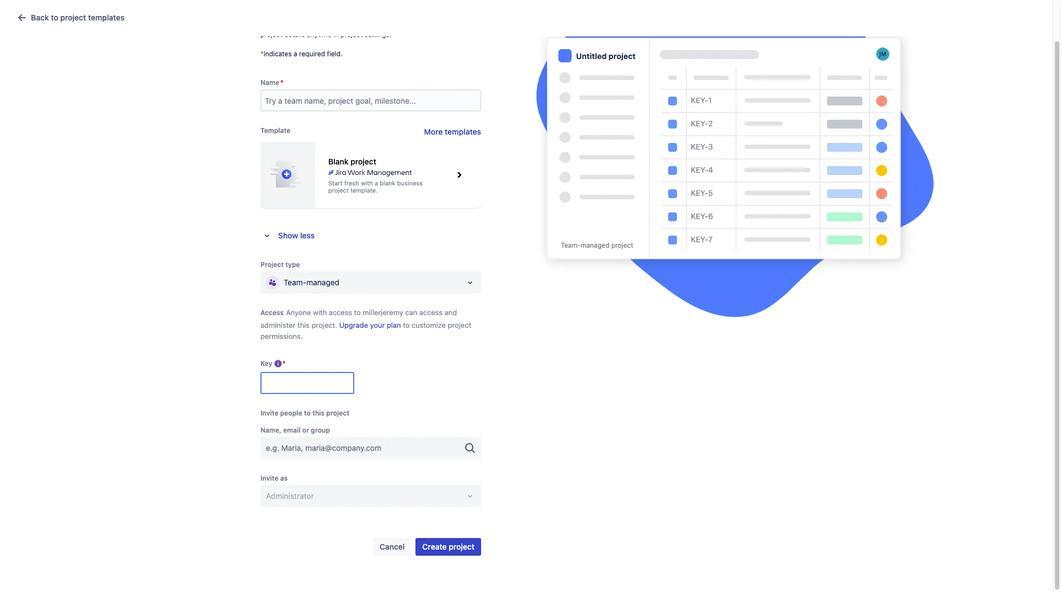 Task type: vqa. For each thing, say whether or not it's contained in the screenshot.
Project settings
no



Task type: locate. For each thing, give the bounding box(es) containing it.
1 vertical spatial templates
[[445, 127, 481, 136]]

0 horizontal spatial with
[[313, 308, 327, 317]]

1 horizontal spatial your
[[419, 21, 433, 29]]

key down project type at the top of the page
[[279, 275, 293, 284]]

templates
[[88, 13, 125, 22], [445, 127, 481, 136], [726, 183, 759, 191]]

key button
[[275, 273, 306, 285]]

management inside button
[[335, 181, 377, 189]]

with right fresh
[[361, 179, 373, 186]]

management inside button
[[442, 177, 485, 185]]

2 vertical spatial with
[[313, 308, 327, 317]]

your inside explore what's possible when you collaborate with your team. edit project details anytime in project settings.
[[419, 21, 433, 29]]

untitled project
[[576, 51, 636, 61]]

invite for invite as
[[260, 474, 278, 482]]

6 key- from the top
[[691, 211, 708, 221]]

email
[[610, 177, 628, 185]]

0 horizontal spatial team-
[[284, 278, 306, 287]]

email campaign
[[610, 177, 661, 185]]

content management
[[414, 177, 485, 185]]

illustration showing preview of jira project interface after the project creation is done image
[[536, 0, 934, 317]]

5 key- from the top
[[691, 188, 708, 198]]

0 vertical spatial team-
[[561, 241, 581, 249]]

invite left as
[[260, 474, 278, 482]]

business
[[397, 179, 423, 186], [459, 297, 491, 307]]

2 key- from the top
[[691, 119, 708, 128]]

this up the 'group'
[[312, 409, 325, 417]]

2 vertical spatial *
[[282, 359, 286, 368]]

management down campaign
[[335, 181, 377, 189]]

team- for team-managed business
[[401, 297, 424, 307]]

more templates button
[[424, 127, 481, 138]]

people
[[280, 409, 302, 417]]

2 horizontal spatial team-
[[561, 241, 581, 249]]

1 vertical spatial a
[[375, 179, 378, 186]]

project
[[60, 13, 86, 22], [260, 30, 282, 39], [341, 30, 363, 39], [609, 51, 636, 61], [351, 157, 376, 166], [328, 186, 349, 194], [611, 241, 633, 249], [448, 321, 471, 330], [326, 409, 349, 417], [449, 542, 475, 551]]

3 key- from the top
[[691, 142, 708, 151]]

1 vertical spatial key
[[260, 359, 272, 368]]

go-to-market button
[[219, 110, 307, 205]]

management right content
[[442, 177, 485, 185]]

to right plan
[[403, 321, 410, 330]]

your down millerjeremy
[[370, 321, 385, 330]]

1 horizontal spatial management
[[442, 177, 485, 185]]

1 key- from the top
[[691, 95, 708, 105]]

all
[[717, 183, 725, 191]]

more templates
[[424, 127, 481, 136]]

managed inside key-7 team-managed project
[[581, 241, 610, 249]]

1 horizontal spatial this
[[312, 409, 325, 417]]

invite people to this project
[[260, 409, 349, 417]]

administer
[[260, 321, 295, 330]]

this
[[297, 321, 310, 330], [312, 409, 325, 417]]

0 vertical spatial invite
[[260, 409, 278, 417]]

2 access from the left
[[419, 308, 443, 317]]

key- up key-2
[[691, 95, 708, 105]]

key-5
[[691, 188, 713, 198]]

blank project
[[328, 157, 376, 166]]

2 invite from the top
[[260, 474, 278, 482]]

name,
[[260, 426, 281, 434]]

2 vertical spatial managed
[[424, 297, 457, 307]]

event planning
[[519, 177, 567, 185]]

management for campaign
[[335, 181, 377, 189]]

2 horizontal spatial with
[[404, 21, 417, 29]]

1 vertical spatial team-
[[284, 278, 306, 287]]

0 horizontal spatial this
[[297, 321, 310, 330]]

jira work management image
[[328, 168, 412, 177], [328, 168, 412, 177], [232, 190, 294, 196], [232, 190, 294, 196], [325, 190, 388, 196], [325, 190, 388, 196], [511, 190, 574, 196], [511, 190, 574, 196], [605, 190, 667, 196], [605, 190, 667, 196]]

invite as
[[260, 474, 288, 482]]

can
[[405, 308, 417, 317]]

this down anyone
[[297, 321, 310, 330]]

team- inside key-7 team-managed project
[[561, 241, 581, 249]]

key- down key-2
[[691, 142, 708, 151]]

2 horizontal spatial managed
[[581, 241, 610, 249]]

to inside button
[[51, 13, 58, 22]]

1 horizontal spatial team-
[[401, 297, 424, 307]]

2 vertical spatial team-
[[401, 297, 424, 307]]

* right name
[[280, 79, 284, 87]]

key-
[[691, 95, 708, 105], [691, 119, 708, 128], [691, 142, 708, 151], [691, 165, 708, 174], [691, 188, 708, 198], [691, 211, 708, 221], [691, 235, 708, 244]]

project type
[[260, 261, 300, 269]]

to-
[[253, 177, 263, 185]]

0 vertical spatial your
[[419, 21, 433, 29]]

a inside start fresh with a blank business project template.
[[375, 179, 378, 186]]

0 vertical spatial managed
[[581, 241, 610, 249]]

in
[[333, 30, 339, 39]]

to right back
[[51, 13, 58, 22]]

campaign
[[630, 177, 661, 185]]

1 horizontal spatial a
[[375, 179, 378, 186]]

invite up name, at the left
[[260, 409, 278, 417]]

less
[[300, 231, 315, 240]]

details
[[284, 30, 305, 39]]

key- for key-6
[[691, 211, 708, 221]]

key- for key-1
[[691, 95, 708, 105]]

* indicates a required field.
[[260, 50, 343, 58]]

start fresh with a blank business project template.
[[328, 179, 423, 194]]

0 vertical spatial this
[[297, 321, 310, 330]]

0 vertical spatial a
[[294, 50, 297, 58]]

key-2
[[691, 119, 713, 128]]

to inside to customize project permissions.
[[403, 321, 410, 330]]

primary element
[[7, 0, 851, 31]]

1 horizontal spatial with
[[361, 179, 373, 186]]

0 horizontal spatial managed
[[306, 278, 339, 287]]

access up upgrade
[[329, 308, 352, 317]]

upgrade your plan
[[339, 321, 401, 330]]

to right people
[[304, 409, 311, 417]]

0 horizontal spatial templates
[[88, 13, 125, 22]]

key- down key-5
[[691, 211, 708, 221]]

key left learn more icon
[[260, 359, 272, 368]]

0 vertical spatial with
[[404, 21, 417, 29]]

0 horizontal spatial key
[[260, 359, 272, 368]]

key- left all
[[691, 188, 708, 198]]

and
[[445, 308, 457, 317]]

* up name
[[260, 50, 264, 58]]

go-to-market
[[241, 177, 285, 185]]

Search field
[[851, 6, 962, 24]]

1 horizontal spatial access
[[419, 308, 443, 317]]

1 vertical spatial managed
[[306, 278, 339, 287]]

explore
[[260, 21, 284, 29]]

0 horizontal spatial business
[[397, 179, 423, 186]]

market
[[263, 177, 285, 185]]

when
[[336, 21, 352, 29]]

key-7 team-managed project
[[561, 235, 713, 249]]

key inside button
[[279, 275, 293, 284]]

to
[[51, 13, 58, 22], [354, 308, 361, 317], [403, 321, 410, 330], [304, 409, 311, 417]]

templates image
[[15, 11, 29, 24]]

campaign management
[[335, 172, 377, 189]]

to up upgrade
[[354, 308, 361, 317]]

business right blank
[[397, 179, 423, 186]]

a left required
[[294, 50, 297, 58]]

with up project.
[[313, 308, 327, 317]]

1 invite from the top
[[260, 409, 278, 417]]

key-1
[[691, 95, 712, 105]]

* down permissions.
[[282, 359, 286, 368]]

None field
[[262, 373, 353, 393]]

banner
[[0, 0, 1061, 31]]

management
[[442, 177, 485, 185], [335, 181, 377, 189]]

jira software image
[[29, 9, 103, 22], [29, 9, 103, 22]]

7 key- from the top
[[691, 235, 708, 244]]

event planning button
[[498, 110, 587, 205]]

key- down key-6
[[691, 235, 708, 244]]

*
[[260, 50, 264, 58], [280, 79, 284, 87], [282, 359, 286, 368]]

blank
[[328, 157, 349, 166]]

0 horizontal spatial your
[[370, 321, 385, 330]]

* for * indicates a required field.
[[260, 50, 264, 58]]

0 vertical spatial key
[[279, 275, 293, 284]]

0 horizontal spatial management
[[335, 181, 377, 189]]

with inside start fresh with a blank business project template.
[[361, 179, 373, 186]]

type
[[285, 261, 300, 269]]

4 key- from the top
[[691, 165, 708, 174]]

your left team.
[[419, 21, 433, 29]]

content
[[414, 177, 440, 185]]

0 horizontal spatial access
[[329, 308, 352, 317]]

managed
[[581, 241, 610, 249], [306, 278, 339, 287], [424, 297, 457, 307]]

2
[[708, 119, 713, 128]]

1 vertical spatial invite
[[260, 474, 278, 482]]

business down open image
[[459, 297, 491, 307]]

6
[[708, 211, 713, 221]]

1 horizontal spatial templates
[[445, 127, 481, 136]]

1 vertical spatial with
[[361, 179, 373, 186]]

1 horizontal spatial business
[[459, 297, 491, 307]]

1 vertical spatial business
[[459, 297, 491, 307]]

0 vertical spatial business
[[397, 179, 423, 186]]

show
[[278, 231, 298, 240]]

access
[[260, 309, 284, 317]]

possible
[[308, 21, 334, 29]]

1 horizontal spatial key
[[279, 275, 293, 284]]

with right collaborate
[[404, 21, 417, 29]]

access up customize
[[419, 308, 443, 317]]

1 vertical spatial *
[[280, 79, 284, 87]]

1 horizontal spatial managed
[[424, 297, 457, 307]]

key- up view
[[691, 165, 708, 174]]

a left blank
[[375, 179, 378, 186]]

name *
[[260, 79, 284, 87]]

key- down key-1
[[691, 119, 708, 128]]

0 vertical spatial *
[[260, 50, 264, 58]]

your
[[419, 21, 433, 29], [370, 321, 385, 330]]

2 horizontal spatial templates
[[726, 183, 759, 191]]

key
[[279, 275, 293, 284], [260, 359, 272, 368]]



Task type: describe. For each thing, give the bounding box(es) containing it.
name, email or group
[[260, 426, 330, 434]]

1
[[708, 95, 712, 105]]

upgrade your plan link
[[339, 321, 401, 330]]

as
[[280, 474, 288, 482]]

key-3
[[691, 142, 713, 151]]

1 access from the left
[[329, 308, 352, 317]]

campaign
[[340, 172, 373, 180]]

indicates
[[264, 50, 292, 58]]

e.g.
[[266, 443, 279, 452]]

managed for team-managed
[[306, 278, 339, 287]]

team.
[[435, 21, 452, 29]]

0 vertical spatial templates
[[88, 13, 125, 22]]

0 horizontal spatial a
[[294, 50, 297, 58]]

create project
[[422, 542, 475, 551]]

planning
[[539, 177, 567, 185]]

Name, email or group text field
[[384, 442, 456, 454]]

learn more image
[[274, 359, 282, 368]]

key- for key-4
[[691, 165, 708, 174]]

view all templates
[[700, 183, 759, 191]]

name
[[260, 79, 279, 87]]

anyone
[[286, 308, 311, 317]]

key- for key-5
[[691, 188, 708, 198]]

more
[[424, 127, 443, 136]]

edit
[[454, 21, 466, 29]]

to inside the anyone with access to millerjeremy can access and administer this project.
[[354, 308, 361, 317]]

what's
[[286, 21, 306, 29]]

untitled
[[576, 51, 607, 61]]

event
[[519, 177, 537, 185]]

project inside back to project templates button
[[60, 13, 86, 22]]

email
[[283, 426, 301, 434]]

templates inside 'button'
[[445, 127, 481, 136]]

cancel
[[380, 542, 405, 551]]

3
[[708, 142, 713, 151]]

project
[[260, 261, 284, 269]]

change template image
[[450, 166, 468, 184]]

7
[[708, 235, 713, 244]]

create
[[422, 542, 447, 551]]

content management button
[[405, 110, 494, 205]]

project.
[[312, 321, 337, 330]]

anyone with access to millerjeremy can access and administer this project.
[[260, 308, 457, 330]]

management for content
[[442, 177, 485, 185]]

millerjeremy
[[363, 308, 403, 317]]

blank
[[380, 179, 395, 186]]

upgrade
[[339, 321, 368, 330]]

cancel button
[[373, 538, 411, 556]]

* for *
[[282, 359, 286, 368]]

group
[[311, 426, 330, 434]]

view
[[700, 183, 715, 191]]

show less button
[[260, 226, 319, 246]]

back to project templates
[[31, 13, 125, 22]]

key- inside key-7 team-managed project
[[691, 235, 708, 244]]

permissions.
[[260, 332, 303, 341]]

email campaign button
[[592, 110, 680, 205]]

5
[[708, 188, 713, 198]]

team- for team-managed
[[284, 278, 306, 287]]

customize
[[412, 321, 446, 330]]

Project type text field
[[284, 277, 286, 288]]

business inside start fresh with a blank business project template.
[[397, 179, 423, 186]]

template
[[260, 127, 290, 135]]

anytime
[[307, 30, 331, 39]]

fresh
[[344, 179, 359, 186]]

back to project templates button
[[9, 9, 131, 26]]

back
[[31, 13, 49, 22]]

invite for invite people to this project
[[260, 409, 278, 417]]

key- for key-2
[[691, 119, 708, 128]]

2 vertical spatial templates
[[726, 183, 759, 191]]

create project button
[[416, 538, 481, 556]]

team-managed business
[[401, 297, 491, 307]]

1 vertical spatial your
[[370, 321, 385, 330]]

collaborate
[[367, 21, 402, 29]]

explore what's possible when you collaborate with your team. edit project details anytime in project settings.
[[260, 21, 466, 39]]

open image
[[464, 276, 477, 289]]

with inside the anyone with access to millerjeremy can access and administer this project.
[[313, 308, 327, 317]]

project inside "create project" button
[[449, 542, 475, 551]]

this inside the anyone with access to millerjeremy can access and administer this project.
[[297, 321, 310, 330]]

managed for team-managed business
[[424, 297, 457, 307]]

view all templates button
[[685, 110, 774, 205]]

show less
[[278, 231, 315, 240]]

settings.
[[364, 30, 392, 39]]

field.
[[327, 50, 343, 58]]

template.
[[350, 186, 378, 194]]

with inside explore what's possible when you collaborate with your team. edit project details anytime in project settings.
[[404, 21, 417, 29]]

1 vertical spatial this
[[312, 409, 325, 417]]

you
[[354, 21, 366, 29]]

plan
[[387, 321, 401, 330]]

project inside start fresh with a blank business project template.
[[328, 186, 349, 194]]

Try a team name, project goal, milestone... field
[[262, 91, 480, 111]]

4
[[708, 165, 713, 174]]

key-6
[[691, 211, 713, 221]]

to customize project permissions.
[[260, 321, 471, 341]]

project inside key-7 team-managed project
[[611, 241, 633, 249]]

start
[[328, 179, 343, 186]]

project inside to customize project permissions.
[[448, 321, 471, 330]]

go-
[[241, 177, 253, 185]]

key- for key-3
[[691, 142, 708, 151]]

maria@company.com
[[305, 443, 381, 452]]

key-4
[[691, 165, 713, 174]]

or
[[302, 426, 309, 434]]

team-managed
[[284, 278, 339, 287]]

required
[[299, 50, 325, 58]]

campaign management button
[[312, 110, 401, 205]]



